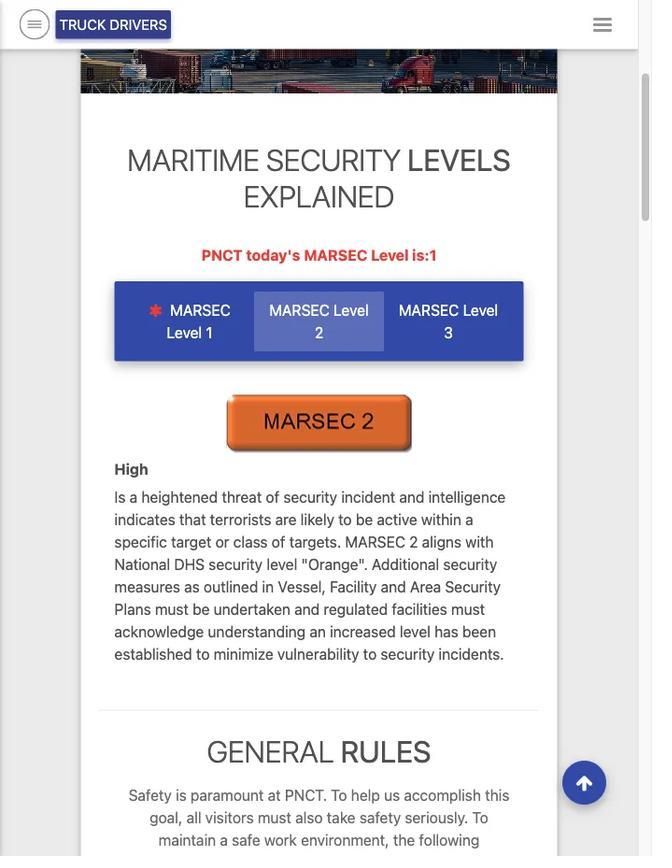 Task type: locate. For each thing, give the bounding box(es) containing it.
goal,
[[150, 809, 183, 827]]

adhered
[[350, 854, 406, 856]]

must down work
[[292, 854, 325, 856]]

1 vertical spatial 2
[[410, 533, 418, 551]]

to left the minimize
[[196, 646, 210, 663]]

1 horizontal spatial to
[[472, 809, 489, 827]]

pnct today's marsec level is:1
[[202, 247, 437, 265]]

to:
[[410, 854, 428, 856]]

environment,
[[301, 832, 390, 850]]

marsec level 2 link
[[254, 292, 384, 352]]

0 horizontal spatial a
[[130, 488, 138, 506]]

truck drivers
[[59, 16, 167, 33]]

1 horizontal spatial be
[[329, 854, 346, 856]]

of up the are
[[266, 488, 280, 506]]

vessel,
[[278, 578, 326, 596]]

within
[[421, 511, 462, 529]]

facilities
[[392, 601, 448, 618]]

2 down pnct today's marsec level is:1
[[315, 325, 324, 342]]

understanding
[[208, 623, 306, 641]]

to
[[331, 787, 347, 805], [472, 809, 489, 827]]

be
[[356, 511, 373, 529], [193, 601, 210, 618], [329, 854, 346, 856]]

pnct
[[202, 247, 243, 265]]

intelligence
[[429, 488, 506, 506]]

security up explained
[[266, 143, 401, 178]]

0 horizontal spatial level
[[267, 556, 298, 574]]

security
[[283, 488, 338, 506], [209, 556, 263, 574], [443, 556, 497, 574], [381, 646, 435, 663]]

marsec for marsec level 1
[[170, 302, 231, 320]]

to right likely
[[339, 511, 352, 529]]

area
[[410, 578, 441, 596]]

marsec down pnct today's marsec level is:1
[[269, 302, 330, 320]]

heightened
[[142, 488, 218, 506]]

marsec for marsec level 2
[[269, 302, 330, 320]]

level down facilities
[[400, 623, 431, 641]]

to up 'take'
[[331, 787, 347, 805]]

0 horizontal spatial be
[[193, 601, 210, 618]]

1 horizontal spatial 2
[[410, 533, 418, 551]]

high
[[115, 461, 148, 478]]

likely
[[301, 511, 335, 529]]

must down at
[[258, 809, 292, 827]]

security up likely
[[283, 488, 338, 506]]

class
[[233, 533, 268, 551]]

2 vertical spatial be
[[329, 854, 346, 856]]

2 vertical spatial and
[[295, 601, 320, 618]]

is
[[176, 787, 187, 805]]

and up active
[[399, 488, 425, 506]]

marsec up 1
[[170, 302, 231, 320]]

be down environment, on the bottom of the page
[[329, 854, 346, 856]]

0 horizontal spatial to
[[331, 787, 347, 805]]

level up the in
[[267, 556, 298, 574]]

of down the are
[[272, 533, 285, 551]]

marsec inside marsec level 2
[[269, 302, 330, 320]]

levels
[[408, 143, 511, 178]]

in
[[262, 578, 274, 596]]

level inside marsec level 2
[[334, 302, 369, 320]]

at
[[268, 787, 281, 805]]

regulated
[[324, 601, 388, 618]]

all
[[187, 809, 201, 827]]

0 vertical spatial 2
[[315, 325, 324, 342]]

level for marsec level 2
[[334, 302, 369, 320]]

marsec inside is a heightened threat of security incident and intelligence indicates that terrorists are likely to be active within a specific target or class of targets. marsec 2 aligns with national dhs security level "orange". additional security measures as outlined in vessel, facility and area security plans must be undertaken and regulated facilities must acknowledge understanding an increased level has been established to minimize vulnerability to security incidents.
[[345, 533, 406, 551]]

1 vertical spatial a
[[466, 511, 474, 529]]

and
[[399, 488, 425, 506], [381, 578, 406, 596], [295, 601, 320, 618]]

1 horizontal spatial level
[[400, 623, 431, 641]]

level
[[267, 556, 298, 574], [400, 623, 431, 641]]

1 horizontal spatial a
[[220, 832, 228, 850]]

security up been
[[445, 578, 501, 596]]

marsec for marsec level 3
[[399, 302, 459, 320]]

1 horizontal spatial to
[[339, 511, 352, 529]]

indicates
[[115, 511, 175, 529]]

maintain
[[159, 832, 216, 850]]

marsec down active
[[345, 533, 406, 551]]

marsec inside the marsec level 1
[[170, 302, 231, 320]]

0 vertical spatial a
[[130, 488, 138, 506]]

vulnerability
[[278, 646, 359, 663]]

a right is
[[130, 488, 138, 506]]

0 vertical spatial be
[[356, 511, 373, 529]]

1 horizontal spatial security
[[445, 578, 501, 596]]

plans
[[115, 601, 151, 618]]

marsec up 3
[[399, 302, 459, 320]]

a inside 'safety is paramount at pnct. to help us accomplish this goal, all visitors must also take safety seriously. to maintain a safe work environment,             the following procedures must be adhered to:'
[[220, 832, 228, 850]]

of
[[266, 488, 280, 506], [272, 533, 285, 551]]

must
[[155, 601, 189, 618], [451, 601, 485, 618], [258, 809, 292, 827], [292, 854, 325, 856]]

to
[[339, 511, 352, 529], [196, 646, 210, 663], [363, 646, 377, 663]]

marsec inside 'marsec level 3'
[[399, 302, 459, 320]]

be inside 'safety is paramount at pnct. to help us accomplish this goal, all visitors must also take safety seriously. to maintain a safe work environment,             the following procedures must be adhered to:'
[[329, 854, 346, 856]]

or
[[216, 533, 229, 551]]

0 vertical spatial security
[[266, 143, 401, 178]]

drivers
[[110, 16, 167, 33]]

additional
[[372, 556, 439, 574]]

a left the safe
[[220, 832, 228, 850]]

1 vertical spatial and
[[381, 578, 406, 596]]

work
[[264, 832, 297, 850]]

be down incident
[[356, 511, 373, 529]]

2 horizontal spatial be
[[356, 511, 373, 529]]

take
[[327, 809, 356, 827]]

a down intelligence
[[466, 511, 474, 529]]

procedures
[[210, 854, 288, 856]]

0 horizontal spatial 2
[[315, 325, 324, 342]]

2 vertical spatial a
[[220, 832, 228, 850]]

security down "has"
[[381, 646, 435, 663]]

2 up additional
[[410, 533, 418, 551]]

marsec
[[304, 247, 368, 265], [170, 302, 231, 320], [269, 302, 330, 320], [399, 302, 459, 320], [345, 533, 406, 551]]

2 inside is a heightened threat of security incident and intelligence indicates that terrorists are likely to be active within a specific target or class of targets. marsec 2 aligns with national dhs security level "orange". additional security measures as outlined in vessel, facility and area security plans must be undertaken and regulated facilities must acknowledge understanding an increased level has been established to minimize vulnerability to security incidents.
[[410, 533, 418, 551]]

2
[[315, 325, 324, 342], [410, 533, 418, 551]]

aligns
[[422, 533, 462, 551]]

and down additional
[[381, 578, 406, 596]]

security up the outlined
[[209, 556, 263, 574]]

level inside the marsec level 1
[[167, 325, 202, 342]]

facility
[[330, 578, 377, 596]]

to down this on the right bottom of page
[[472, 809, 489, 827]]

1 vertical spatial security
[[445, 578, 501, 596]]

1 vertical spatial be
[[193, 601, 210, 618]]

rules
[[341, 734, 431, 769]]

explained
[[244, 179, 395, 214]]

to down increased
[[363, 646, 377, 663]]

be down as
[[193, 601, 210, 618]]

level inside 'marsec level 3'
[[463, 302, 498, 320]]

and down vessel,
[[295, 601, 320, 618]]

seriously.
[[405, 809, 469, 827]]

0 horizontal spatial security
[[266, 143, 401, 178]]

tab list
[[115, 282, 524, 362]]



Task type: vqa. For each thing, say whether or not it's contained in the screenshot.
341R
no



Task type: describe. For each thing, give the bounding box(es) containing it.
national
[[115, 556, 170, 574]]

2 horizontal spatial a
[[466, 511, 474, 529]]

minimize
[[214, 646, 274, 663]]

security down the with
[[443, 556, 497, 574]]

0 vertical spatial level
[[267, 556, 298, 574]]

security inside the maritime security levels explained
[[266, 143, 401, 178]]

today's
[[246, 247, 301, 265]]

3
[[444, 325, 453, 342]]

an
[[310, 623, 326, 641]]

is
[[115, 488, 126, 506]]

with
[[466, 533, 494, 551]]

truck
[[59, 16, 106, 33]]

active
[[377, 511, 418, 529]]

threat
[[222, 488, 262, 506]]

level for marsec level 3
[[463, 302, 498, 320]]

safety
[[360, 809, 401, 827]]

increased
[[330, 623, 396, 641]]

must up been
[[451, 601, 485, 618]]

1 vertical spatial level
[[400, 623, 431, 641]]

following
[[419, 832, 480, 850]]

the
[[393, 832, 415, 850]]

general
[[207, 734, 334, 769]]

must up acknowledge
[[155, 601, 189, 618]]

as
[[184, 578, 200, 596]]

marsec level 3
[[399, 302, 498, 342]]

been
[[463, 623, 496, 641]]

acknowledge
[[115, 623, 204, 641]]

established
[[115, 646, 192, 663]]

has
[[435, 623, 459, 641]]

help
[[351, 787, 380, 805]]

2 inside marsec level 2
[[315, 325, 324, 342]]

safe
[[232, 832, 260, 850]]

that
[[179, 511, 206, 529]]

dhs
[[174, 556, 205, 574]]

2 horizontal spatial to
[[363, 646, 377, 663]]

target
[[171, 533, 212, 551]]

incident
[[341, 488, 396, 506]]

security inside is a heightened threat of security incident and intelligence indicates that terrorists are likely to be active within a specific target or class of targets. marsec 2 aligns with national dhs security level "orange". additional security measures as outlined in vessel, facility and area security plans must be undertaken and regulated facilities must acknowledge understanding an increased level has been established to minimize vulnerability to security incidents.
[[445, 578, 501, 596]]

0 vertical spatial of
[[266, 488, 280, 506]]

marsec down explained
[[304, 247, 368, 265]]

is a heightened threat of security incident and intelligence indicates that terrorists are likely to be active within a specific target or class of targets. marsec 2 aligns with national dhs security level "orange". additional security measures as outlined in vessel, facility and area security plans must be undertaken and regulated facilities must acknowledge understanding an increased level has been established to minimize vulnerability to security incidents.
[[115, 488, 506, 663]]

maritime
[[127, 143, 260, 178]]

1 vertical spatial of
[[272, 533, 285, 551]]

tab list containing marsec level 1
[[115, 282, 524, 362]]

truck drivers link
[[56, 10, 171, 39]]

visitors
[[205, 809, 254, 827]]

pnct.
[[285, 787, 327, 805]]

measures
[[115, 578, 180, 596]]

also
[[296, 809, 323, 827]]

specific
[[115, 533, 167, 551]]

marsec level 1
[[166, 302, 231, 342]]

1 vertical spatial to
[[472, 809, 489, 827]]

outlined
[[204, 578, 258, 596]]

targets.
[[289, 533, 341, 551]]

accomplish
[[404, 787, 481, 805]]

terrorists
[[210, 511, 271, 529]]

safety is paramount at pnct. to help us accomplish this goal, all visitors must also take safety seriously. to maintain a safe work environment,             the following procedures must be adhered to:
[[129, 787, 510, 856]]

marsec level 3 link
[[384, 292, 513, 352]]

0 vertical spatial to
[[331, 787, 347, 805]]

are
[[275, 511, 297, 529]]

1
[[206, 325, 213, 342]]

general rules
[[207, 734, 431, 769]]

undertaken
[[214, 601, 291, 618]]

level for marsec level 1
[[167, 325, 202, 342]]

marsec level 1 link
[[125, 292, 254, 352]]

us
[[384, 787, 400, 805]]

marsec level 2
[[269, 302, 369, 342]]

paramount
[[191, 787, 264, 805]]

this
[[485, 787, 510, 805]]

safety
[[129, 787, 172, 805]]

is:1
[[412, 247, 437, 265]]

"orange".
[[301, 556, 368, 574]]

maritime security levels explained
[[127, 143, 511, 214]]

incidents.
[[439, 646, 504, 663]]

0 horizontal spatial to
[[196, 646, 210, 663]]

0 vertical spatial and
[[399, 488, 425, 506]]



